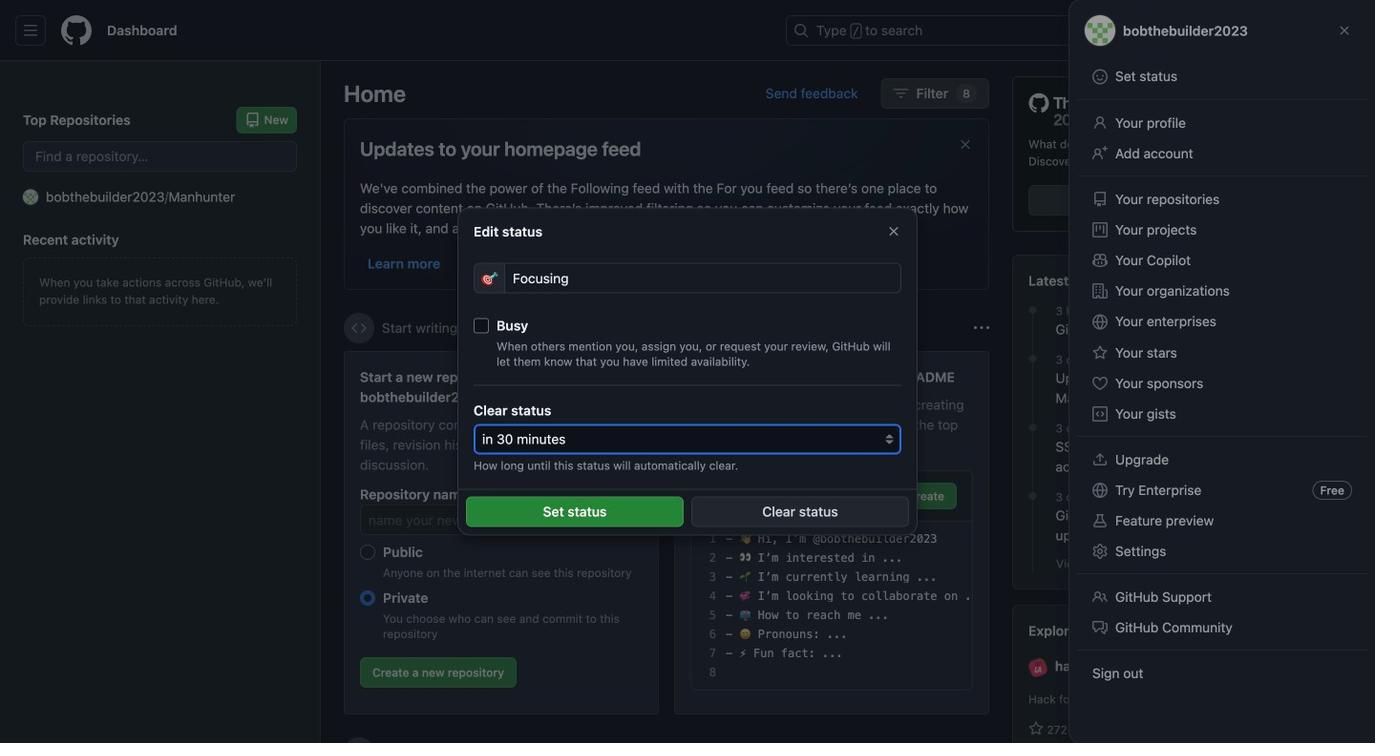 Task type: vqa. For each thing, say whether or not it's contained in the screenshot.
star image
yes



Task type: locate. For each thing, give the bounding box(es) containing it.
dot fill image
[[1025, 303, 1040, 318], [1025, 352, 1040, 367], [1025, 420, 1040, 436], [1025, 489, 1040, 504]]

account element
[[0, 61, 321, 744]]

star image
[[1029, 722, 1044, 737]]

3 dot fill image from the top
[[1025, 420, 1040, 436]]

command palette image
[[1097, 23, 1113, 38]]

homepage image
[[61, 15, 92, 46]]

plus image
[[1157, 23, 1172, 38]]

triangle down image
[[1179, 23, 1195, 38]]



Task type: describe. For each thing, give the bounding box(es) containing it.
explore element
[[1012, 76, 1352, 744]]

1 dot fill image from the top
[[1025, 303, 1040, 318]]

explore repositories navigation
[[1012, 606, 1352, 744]]

4 dot fill image from the top
[[1025, 489, 1040, 504]]

issue opened image
[[1222, 23, 1238, 38]]

2 dot fill image from the top
[[1025, 352, 1040, 367]]



